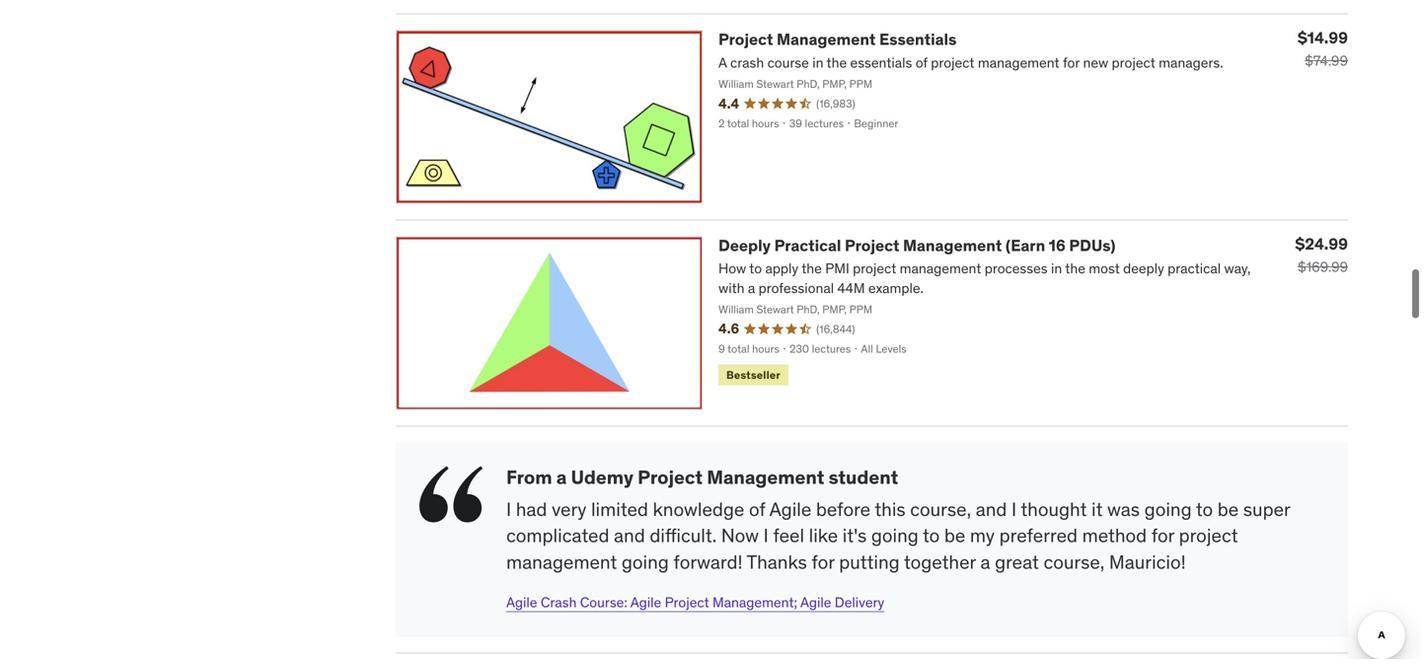 Task type: vqa. For each thing, say whether or not it's contained in the screenshot.
the left Going
yes



Task type: describe. For each thing, give the bounding box(es) containing it.
$24.99
[[1296, 234, 1349, 254]]

super
[[1244, 498, 1291, 521]]

from a udemy project management student i had very limited knowledge of agile before this course, and i thought it was going to be super complicated and difficult. now i feel like it's going to be my preferred method for project management going forward! thanks for putting together a great course, mauricio!
[[506, 465, 1291, 574]]

agile crash course: agile project management; agile delivery link
[[506, 594, 885, 612]]

0 vertical spatial for
[[1152, 524, 1175, 548]]

from
[[506, 465, 552, 489]]

very
[[552, 498, 587, 521]]

like
[[809, 524, 838, 548]]

2 vertical spatial going
[[622, 550, 669, 574]]

delivery
[[835, 594, 885, 612]]

feel
[[773, 524, 805, 548]]

$24.99 $169.99
[[1296, 234, 1349, 276]]

project
[[1179, 524, 1239, 548]]

agile left delivery at the right bottom of the page
[[801, 594, 832, 612]]

thanks
[[747, 550, 807, 574]]

forward!
[[674, 550, 743, 574]]

0 vertical spatial and
[[976, 498, 1007, 521]]

1 vertical spatial be
[[945, 524, 966, 548]]

complicated
[[506, 524, 610, 548]]

of
[[749, 498, 766, 521]]

0 vertical spatial management
[[777, 29, 876, 50]]

udemy
[[571, 465, 634, 489]]

together
[[904, 550, 976, 574]]

1 vertical spatial management
[[903, 235, 1002, 256]]

management
[[506, 550, 617, 574]]

pdus)
[[1070, 235, 1116, 256]]

it's
[[843, 524, 867, 548]]

0 horizontal spatial course,
[[911, 498, 972, 521]]

had
[[516, 498, 547, 521]]

0 horizontal spatial for
[[812, 550, 835, 574]]

1 vertical spatial going
[[872, 524, 919, 548]]

project management essentials link
[[719, 29, 957, 50]]

course:
[[580, 594, 628, 612]]

mauricio!
[[1110, 550, 1186, 574]]

1 vertical spatial and
[[614, 524, 645, 548]]

crash
[[541, 594, 577, 612]]

$14.99 $74.99
[[1298, 28, 1349, 70]]

1 horizontal spatial course,
[[1044, 550, 1105, 574]]

method
[[1083, 524, 1147, 548]]

0 horizontal spatial i
[[506, 498, 512, 521]]



Task type: locate. For each thing, give the bounding box(es) containing it.
a down my
[[981, 550, 991, 574]]

my
[[970, 524, 995, 548]]

student
[[829, 465, 899, 489]]

a
[[557, 465, 567, 489], [981, 550, 991, 574]]

agile inside from a udemy project management student i had very limited knowledge of agile before this course, and i thought it was going to be super complicated and difficult. now i feel like it's going to be my preferred method for project management going forward! thanks for putting together a great course, mauricio!
[[770, 498, 812, 521]]

management;
[[713, 594, 798, 612]]

project inside from a udemy project management student i had very limited knowledge of agile before this course, and i thought it was going to be super complicated and difficult. now i feel like it's going to be my preferred method for project management going forward! thanks for putting together a great course, mauricio!
[[638, 465, 703, 489]]

1 horizontal spatial i
[[764, 524, 769, 548]]

project management essentials
[[719, 29, 957, 50]]

was
[[1108, 498, 1140, 521]]

agile
[[770, 498, 812, 521], [506, 594, 538, 612], [631, 594, 662, 612], [801, 594, 832, 612]]

$169.99
[[1298, 258, 1349, 276]]

1 vertical spatial a
[[981, 550, 991, 574]]

preferred
[[1000, 524, 1078, 548]]

1 vertical spatial for
[[812, 550, 835, 574]]

1 vertical spatial course,
[[1044, 550, 1105, 574]]

1 vertical spatial to
[[923, 524, 940, 548]]

0 vertical spatial course,
[[911, 498, 972, 521]]

1 horizontal spatial be
[[1218, 498, 1239, 521]]

difficult.
[[650, 524, 717, 548]]

i
[[506, 498, 512, 521], [1012, 498, 1017, 521], [764, 524, 769, 548]]

course, down the preferred
[[1044, 550, 1105, 574]]

$14.99
[[1298, 28, 1349, 48]]

2 horizontal spatial going
[[1145, 498, 1192, 521]]

going down difficult.
[[622, 550, 669, 574]]

project
[[719, 29, 774, 50], [845, 235, 900, 256], [638, 465, 703, 489], [665, 594, 710, 612]]

management left essentials
[[777, 29, 876, 50]]

1 horizontal spatial and
[[976, 498, 1007, 521]]

going
[[1145, 498, 1192, 521], [872, 524, 919, 548], [622, 550, 669, 574]]

to up the project
[[1196, 498, 1214, 521]]

going down this
[[872, 524, 919, 548]]

management inside from a udemy project management student i had very limited knowledge of agile before this course, and i thought it was going to be super complicated and difficult. now i feel like it's going to be my preferred method for project management going forward! thanks for putting together a great course, mauricio!
[[707, 465, 825, 489]]

management
[[777, 29, 876, 50], [903, 235, 1002, 256], [707, 465, 825, 489]]

great
[[995, 550, 1040, 574]]

for
[[1152, 524, 1175, 548], [812, 550, 835, 574]]

management up the 'of'
[[707, 465, 825, 489]]

for down like
[[812, 550, 835, 574]]

going right was
[[1145, 498, 1192, 521]]

i left the had
[[506, 498, 512, 521]]

0 vertical spatial going
[[1145, 498, 1192, 521]]

and
[[976, 498, 1007, 521], [614, 524, 645, 548]]

0 vertical spatial be
[[1218, 498, 1239, 521]]

1 horizontal spatial for
[[1152, 524, 1175, 548]]

0 horizontal spatial be
[[945, 524, 966, 548]]

knowledge
[[653, 498, 745, 521]]

for up mauricio!
[[1152, 524, 1175, 548]]

deeply practical project management (earn 16 pdus) link
[[719, 235, 1116, 256]]

0 horizontal spatial going
[[622, 550, 669, 574]]

0 horizontal spatial and
[[614, 524, 645, 548]]

0 horizontal spatial a
[[557, 465, 567, 489]]

0 vertical spatial a
[[557, 465, 567, 489]]

(earn
[[1006, 235, 1046, 256]]

now
[[722, 524, 759, 548]]

deeply practical project management (earn 16 pdus)
[[719, 235, 1116, 256]]

thought
[[1021, 498, 1087, 521]]

2 vertical spatial management
[[707, 465, 825, 489]]

course,
[[911, 498, 972, 521], [1044, 550, 1105, 574]]

before
[[816, 498, 871, 521]]

16
[[1049, 235, 1066, 256]]

be
[[1218, 498, 1239, 521], [945, 524, 966, 548]]

i up the preferred
[[1012, 498, 1017, 521]]

2 horizontal spatial i
[[1012, 498, 1017, 521]]

1 horizontal spatial a
[[981, 550, 991, 574]]

essentials
[[880, 29, 957, 50]]

putting
[[839, 550, 900, 574]]

0 vertical spatial to
[[1196, 498, 1214, 521]]

be left my
[[945, 524, 966, 548]]

1 horizontal spatial going
[[872, 524, 919, 548]]

management left the "(earn" on the right
[[903, 235, 1002, 256]]

and up my
[[976, 498, 1007, 521]]

and down limited
[[614, 524, 645, 548]]

1 horizontal spatial to
[[1196, 498, 1214, 521]]

agile up feel
[[770, 498, 812, 521]]

to up the "together"
[[923, 524, 940, 548]]

practical
[[775, 235, 842, 256]]

this
[[875, 498, 906, 521]]

agile crash course: agile project management; agile delivery
[[506, 594, 885, 612]]

agile right "course:"
[[631, 594, 662, 612]]

i left feel
[[764, 524, 769, 548]]

limited
[[591, 498, 649, 521]]

0 horizontal spatial to
[[923, 524, 940, 548]]

to
[[1196, 498, 1214, 521], [923, 524, 940, 548]]

deeply
[[719, 235, 771, 256]]

$74.99
[[1305, 52, 1349, 70]]

a right from
[[557, 465, 567, 489]]

course, up my
[[911, 498, 972, 521]]

be up the project
[[1218, 498, 1239, 521]]

agile left crash
[[506, 594, 538, 612]]

it
[[1092, 498, 1103, 521]]



